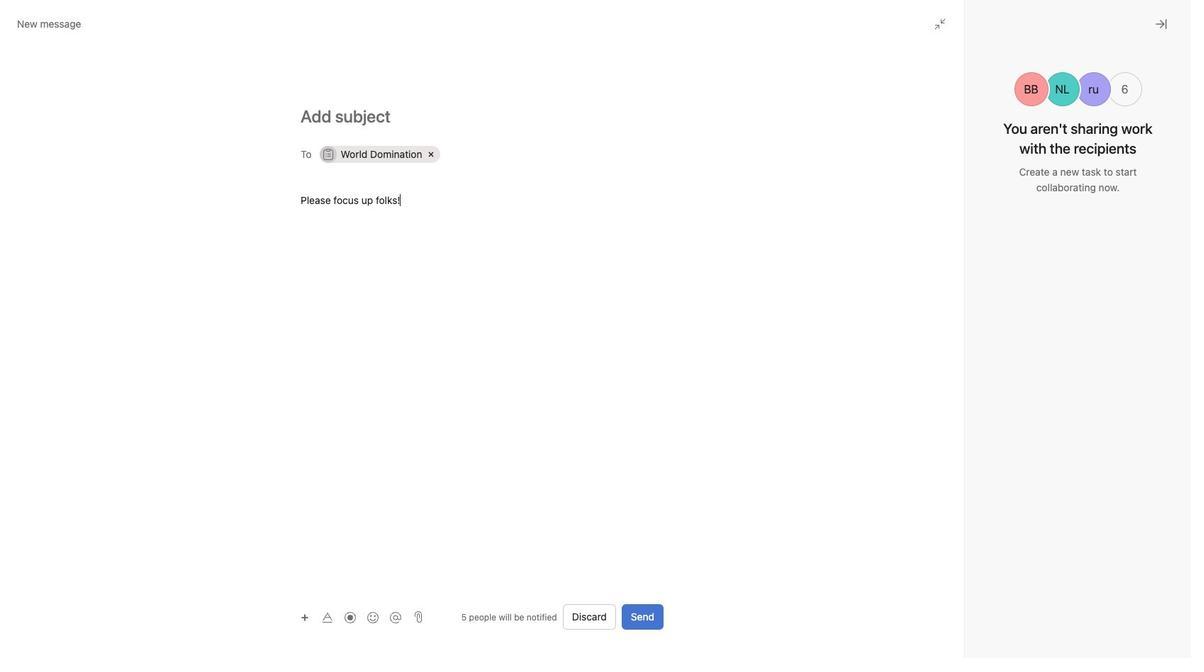 Task type: locate. For each thing, give the bounding box(es) containing it.
Add subject text field
[[284, 105, 681, 128]]

cell
[[320, 146, 440, 163]]

minimize image
[[935, 18, 946, 30]]

emoji image
[[367, 612, 379, 624]]

close image
[[1156, 18, 1167, 30]]

formatting image
[[322, 612, 333, 624]]

row
[[318, 143, 663, 167]]

Conversation Name text field
[[476, 594, 865, 626]]

insert an object image
[[301, 614, 309, 622]]

toolbar
[[295, 608, 409, 628]]



Task type: vqa. For each thing, say whether or not it's contained in the screenshot.
toolbar
yes



Task type: describe. For each thing, give the bounding box(es) containing it.
at mention image
[[390, 612, 401, 624]]

hide sidebar image
[[18, 11, 30, 23]]

record a video image
[[345, 612, 356, 624]]



